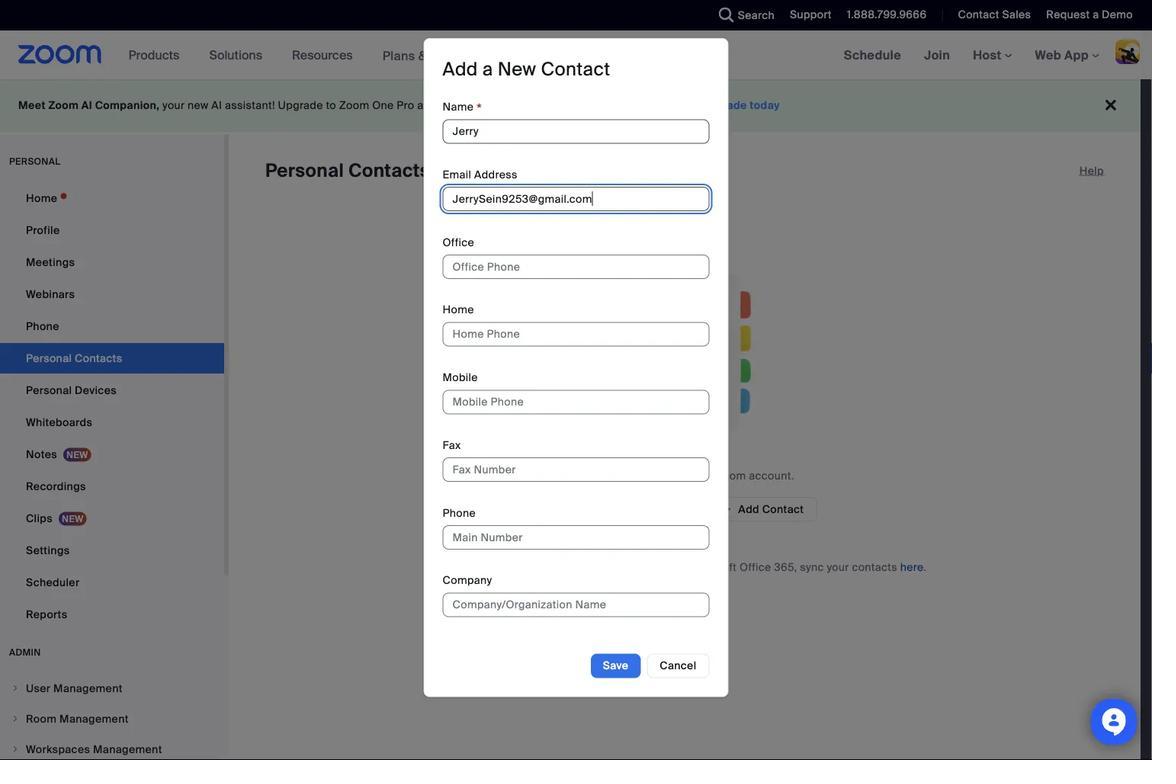 Task type: vqa. For each thing, say whether or not it's contained in the screenshot.
Contact Sales link
yes



Task type: describe. For each thing, give the bounding box(es) containing it.
home link
[[0, 183, 224, 213]]

reports
[[26, 607, 67, 621]]

home inside add a new contact dialog
[[443, 303, 474, 317]]

2 horizontal spatial contact
[[958, 8, 999, 22]]

2 horizontal spatial to
[[677, 469, 688, 483]]

phone inside phone link
[[26, 319, 59, 333]]

one
[[372, 98, 394, 112]]

at
[[589, 98, 599, 112]]

whiteboards link
[[0, 407, 224, 438]]

1 upgrade from the left
[[278, 98, 323, 112]]

meetings navigation
[[832, 30, 1152, 80]]

for
[[443, 560, 460, 574]]

whiteboards
[[26, 415, 92, 429]]

request a demo
[[1046, 8, 1133, 22]]

profile link
[[0, 215, 224, 246]]

devices
[[75, 383, 117, 397]]

contact inside add a new contact dialog
[[541, 57, 610, 81]]

cancel button
[[647, 654, 709, 678]]

support
[[790, 8, 832, 22]]

new
[[188, 98, 209, 112]]

meet zoom ai companion, footer
[[0, 79, 1141, 132]]

a for add
[[483, 57, 493, 81]]

home inside home link
[[26, 191, 57, 205]]

here link
[[900, 560, 924, 574]]

settings link
[[0, 535, 224, 566]]

personal for personal devices
[[26, 383, 72, 397]]

phone link
[[0, 311, 224, 342]]

name
[[443, 100, 474, 114]]

personal devices
[[26, 383, 117, 397]]

reports link
[[0, 599, 224, 630]]

admin menu menu
[[0, 674, 224, 760]]

webinars
[[26, 287, 75, 301]]

clips
[[26, 511, 53, 525]]

1 horizontal spatial contacts
[[852, 560, 897, 574]]

personal menu menu
[[0, 183, 224, 631]]

3 ai from the left
[[513, 98, 523, 112]]

0 horizontal spatial contacts
[[593, 469, 639, 483]]

added
[[641, 469, 675, 483]]

contact sales link up meetings navigation
[[958, 8, 1031, 22]]

add a new contact dialog
[[424, 38, 729, 697]]

add a new contact
[[443, 57, 610, 81]]

2 horizontal spatial your
[[827, 560, 849, 574]]

name *
[[443, 100, 482, 118]]

exchange,
[[608, 560, 662, 574]]

meet zoom ai companion, your new ai assistant! upgrade to zoom one pro and get access to ai companion at no additional cost. upgrade today
[[18, 98, 780, 112]]

schedule
[[844, 47, 901, 63]]

upgrade today link
[[701, 98, 780, 112]]

account.
[[749, 469, 794, 483]]

365,
[[774, 560, 797, 574]]

sales
[[1002, 8, 1031, 22]]

Fax text field
[[443, 458, 709, 482]]

no
[[575, 469, 590, 483]]

your for companion,
[[162, 98, 185, 112]]

recordings link
[[0, 471, 224, 502]]

profile
[[26, 223, 60, 237]]

mobile
[[443, 370, 478, 385]]

contact sales link up the join
[[947, 0, 1035, 30]]

for google calendar, microsoft exchange, and microsoft office 365, sync your contacts here .
[[443, 560, 927, 574]]

address
[[474, 167, 518, 182]]

add contact button
[[709, 497, 817, 522]]

Email Address text field
[[443, 187, 709, 211]]

personal
[[9, 156, 61, 167]]

1 microsoft from the left
[[556, 560, 605, 574]]

meetings link
[[0, 247, 224, 278]]

sync
[[800, 560, 824, 574]]

company
[[443, 573, 492, 587]]

companion,
[[95, 98, 160, 112]]

1 horizontal spatial zoom
[[339, 98, 369, 112]]

cost.
[[673, 98, 698, 112]]

plans & pricing
[[382, 47, 472, 63]]

your for to
[[691, 469, 713, 483]]

add contact
[[738, 502, 804, 516]]



Task type: locate. For each thing, give the bounding box(es) containing it.
1 ai from the left
[[81, 98, 92, 112]]

and inside meet zoom ai companion, footer
[[417, 98, 437, 112]]

1 vertical spatial contact
[[541, 57, 610, 81]]

zoom up 'add' image
[[716, 469, 746, 483]]

1 vertical spatial your
[[691, 469, 713, 483]]

add
[[443, 57, 478, 81], [738, 502, 759, 516]]

phone
[[26, 319, 59, 333], [443, 506, 476, 520]]

companion
[[526, 98, 587, 112]]

contact up at
[[541, 57, 610, 81]]

First and Last Name text field
[[443, 119, 709, 144]]

request a demo link
[[1035, 0, 1152, 30], [1046, 8, 1133, 22]]

additional
[[618, 98, 670, 112]]

help link
[[1079, 159, 1104, 183]]

1 horizontal spatial add
[[738, 502, 759, 516]]

home up mobile
[[443, 303, 474, 317]]

0 vertical spatial a
[[1093, 8, 1099, 22]]

personal devices link
[[0, 375, 224, 406]]

email address
[[443, 167, 518, 182]]

0 vertical spatial home
[[26, 191, 57, 205]]

a
[[1093, 8, 1099, 22], [483, 57, 493, 81]]

help
[[1079, 164, 1104, 178]]

0 vertical spatial contact
[[958, 8, 999, 22]]

cancel
[[660, 659, 697, 673]]

a inside dialog
[[483, 57, 493, 81]]

contact left "sales"
[[958, 8, 999, 22]]

notes
[[26, 447, 57, 461]]

1 horizontal spatial personal
[[265, 159, 344, 183]]

2 vertical spatial your
[[827, 560, 849, 574]]

ai
[[81, 98, 92, 112], [211, 98, 222, 112], [513, 98, 523, 112]]

contacts left here link
[[852, 560, 897, 574]]

add inside button
[[738, 502, 759, 516]]

get
[[440, 98, 457, 112]]

notes link
[[0, 439, 224, 470]]

0 horizontal spatial add
[[443, 57, 478, 81]]

&
[[418, 47, 427, 63]]

0 vertical spatial personal
[[265, 159, 344, 183]]

1 horizontal spatial home
[[443, 303, 474, 317]]

1 vertical spatial and
[[665, 560, 684, 574]]

add up name
[[443, 57, 478, 81]]

.
[[924, 560, 927, 574]]

add for add a new contact
[[443, 57, 478, 81]]

plans & pricing link
[[382, 47, 472, 63], [382, 47, 472, 63]]

contacts right no
[[593, 469, 639, 483]]

1 horizontal spatial microsoft
[[687, 560, 737, 574]]

recordings
[[26, 479, 86, 493]]

0 horizontal spatial contact
[[541, 57, 610, 81]]

contacts
[[348, 159, 430, 183]]

0 horizontal spatial a
[[483, 57, 493, 81]]

0 horizontal spatial zoom
[[48, 98, 79, 112]]

meetings
[[26, 255, 75, 269]]

add for add contact
[[738, 502, 759, 516]]

add right 'add' image
[[738, 502, 759, 516]]

0 vertical spatial your
[[162, 98, 185, 112]]

1 vertical spatial a
[[483, 57, 493, 81]]

0 vertical spatial office
[[443, 235, 474, 249]]

microsoft down 'add' image
[[687, 560, 737, 574]]

1 horizontal spatial phone
[[443, 506, 476, 520]]

1 vertical spatial office
[[740, 560, 771, 574]]

personal for personal contacts
[[265, 159, 344, 183]]

scheduler
[[26, 575, 80, 589]]

clips link
[[0, 503, 224, 534]]

phone up for
[[443, 506, 476, 520]]

a for request
[[1093, 8, 1099, 22]]

settings
[[26, 543, 70, 557]]

ai right new
[[211, 98, 222, 112]]

a left demo
[[1093, 8, 1099, 22]]

Phone text field
[[443, 525, 709, 550]]

phone down webinars
[[26, 319, 59, 333]]

0 horizontal spatial and
[[417, 98, 437, 112]]

microsoft
[[556, 560, 605, 574], [687, 560, 737, 574]]

join link
[[913, 30, 962, 79]]

Company text field
[[443, 593, 709, 617]]

upgrade down product information navigation
[[278, 98, 323, 112]]

pricing
[[430, 47, 472, 63]]

0 horizontal spatial to
[[326, 98, 336, 112]]

ai down new
[[513, 98, 523, 112]]

contact sales
[[958, 8, 1031, 22]]

add inside dialog
[[443, 57, 478, 81]]

new
[[498, 57, 536, 81]]

home
[[26, 191, 57, 205], [443, 303, 474, 317]]

plans
[[382, 47, 415, 63]]

1 horizontal spatial a
[[1093, 8, 1099, 22]]

0 horizontal spatial your
[[162, 98, 185, 112]]

your
[[162, 98, 185, 112], [691, 469, 713, 483], [827, 560, 849, 574]]

1.888.799.9666
[[847, 8, 927, 22]]

contacts
[[593, 469, 639, 483], [852, 560, 897, 574]]

0 horizontal spatial office
[[443, 235, 474, 249]]

2 ai from the left
[[211, 98, 222, 112]]

1 horizontal spatial contact
[[762, 502, 804, 516]]

request
[[1046, 8, 1090, 22]]

office
[[443, 235, 474, 249], [740, 560, 771, 574]]

your inside meet zoom ai companion, footer
[[162, 98, 185, 112]]

1 vertical spatial phone
[[443, 506, 476, 520]]

assistant!
[[225, 98, 275, 112]]

0 horizontal spatial microsoft
[[556, 560, 605, 574]]

office inside add a new contact dialog
[[443, 235, 474, 249]]

webinars link
[[0, 279, 224, 310]]

0 horizontal spatial ai
[[81, 98, 92, 112]]

join
[[924, 47, 950, 63]]

1 horizontal spatial office
[[740, 560, 771, 574]]

1 vertical spatial personal
[[26, 383, 72, 397]]

no contacts added to your zoom account.
[[575, 469, 794, 483]]

banner
[[0, 30, 1152, 80]]

Home text field
[[443, 322, 709, 347]]

2 horizontal spatial ai
[[513, 98, 523, 112]]

your right the 'sync'
[[827, 560, 849, 574]]

microsoft down phone text field
[[556, 560, 605, 574]]

your left new
[[162, 98, 185, 112]]

Mobile text field
[[443, 390, 709, 414]]

today
[[750, 98, 780, 112]]

and right exchange,
[[665, 560, 684, 574]]

personal inside "menu"
[[26, 383, 72, 397]]

add image
[[722, 502, 732, 516]]

scheduler link
[[0, 567, 224, 598]]

banner containing schedule
[[0, 30, 1152, 80]]

pro
[[397, 98, 414, 112]]

1 horizontal spatial to
[[500, 98, 510, 112]]

save
[[603, 659, 629, 673]]

admin
[[9, 647, 41, 658]]

1 vertical spatial add
[[738, 502, 759, 516]]

your right the added
[[691, 469, 713, 483]]

1 vertical spatial home
[[443, 303, 474, 317]]

home up profile
[[26, 191, 57, 205]]

schedule link
[[832, 30, 913, 79]]

calendar,
[[503, 560, 553, 574]]

product information navigation
[[117, 30, 483, 80]]

2 upgrade from the left
[[701, 98, 747, 112]]

1 vertical spatial contacts
[[852, 560, 897, 574]]

2 microsoft from the left
[[687, 560, 737, 574]]

email
[[443, 167, 471, 182]]

0 horizontal spatial home
[[26, 191, 57, 205]]

a left new
[[483, 57, 493, 81]]

zoom
[[48, 98, 79, 112], [339, 98, 369, 112], [716, 469, 746, 483]]

demo
[[1102, 8, 1133, 22]]

office down email
[[443, 235, 474, 249]]

google
[[463, 560, 501, 574]]

2 vertical spatial contact
[[762, 502, 804, 516]]

to right '*'
[[500, 98, 510, 112]]

2 horizontal spatial zoom
[[716, 469, 746, 483]]

0 vertical spatial and
[[417, 98, 437, 112]]

1 horizontal spatial ai
[[211, 98, 222, 112]]

and
[[417, 98, 437, 112], [665, 560, 684, 574]]

0 vertical spatial add
[[443, 57, 478, 81]]

save button
[[591, 654, 641, 678]]

contact down account.
[[762, 502, 804, 516]]

1 horizontal spatial and
[[665, 560, 684, 574]]

1 horizontal spatial upgrade
[[701, 98, 747, 112]]

contact inside add contact button
[[762, 502, 804, 516]]

to left one
[[326, 98, 336, 112]]

0 horizontal spatial upgrade
[[278, 98, 323, 112]]

and left get
[[417, 98, 437, 112]]

phone inside add a new contact dialog
[[443, 506, 476, 520]]

personal contacts
[[265, 159, 430, 183]]

zoom logo image
[[18, 45, 102, 64]]

ai left companion,
[[81, 98, 92, 112]]

access
[[459, 98, 497, 112]]

no
[[602, 98, 615, 112]]

office left the '365,'
[[740, 560, 771, 574]]

contact
[[958, 8, 999, 22], [541, 57, 610, 81], [762, 502, 804, 516]]

zoom right meet
[[48, 98, 79, 112]]

meet
[[18, 98, 46, 112]]

0 vertical spatial phone
[[26, 319, 59, 333]]

0 horizontal spatial personal
[[26, 383, 72, 397]]

0 vertical spatial contacts
[[593, 469, 639, 483]]

to right the added
[[677, 469, 688, 483]]

zoom left one
[[339, 98, 369, 112]]

here
[[900, 560, 924, 574]]

1.888.799.9666 button
[[836, 0, 931, 30], [847, 8, 927, 22]]

fax
[[443, 438, 461, 452]]

upgrade right cost.
[[701, 98, 747, 112]]

*
[[477, 100, 482, 118]]

Office Phone text field
[[443, 255, 709, 279]]

1 horizontal spatial your
[[691, 469, 713, 483]]

0 horizontal spatial phone
[[26, 319, 59, 333]]



